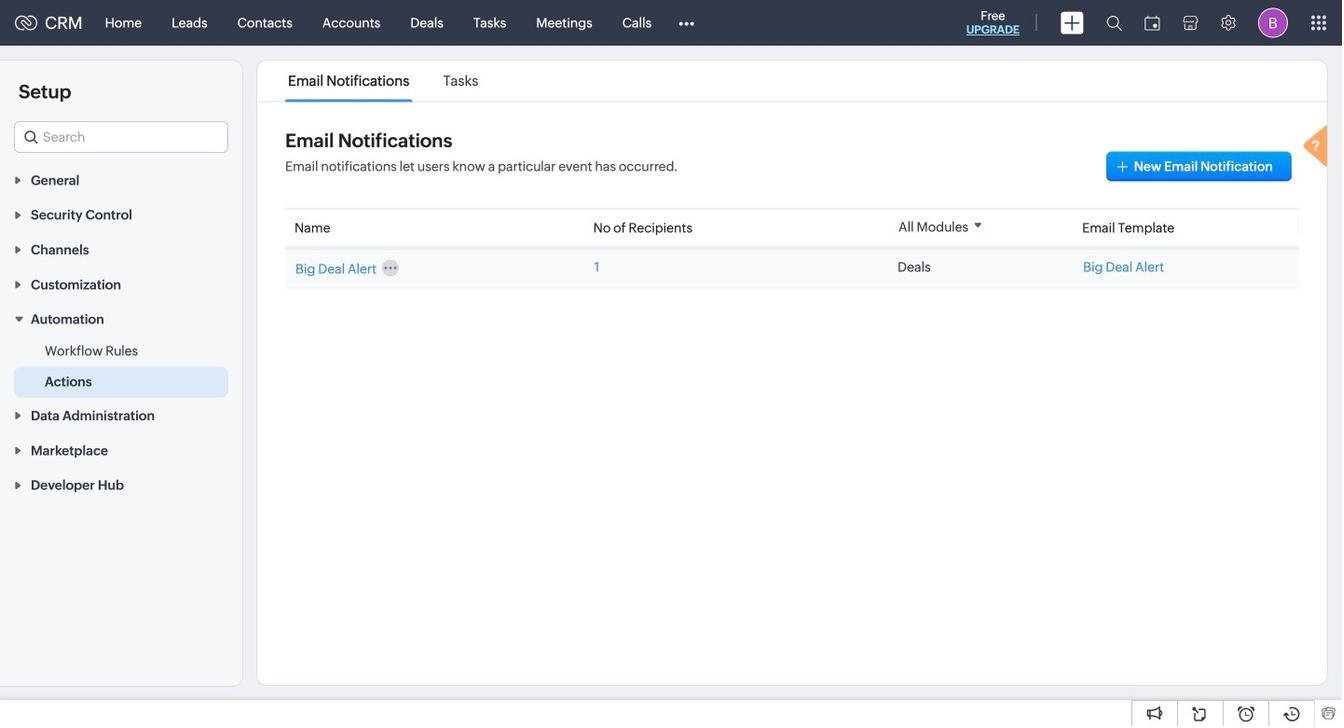 Task type: vqa. For each thing, say whether or not it's contained in the screenshot.
Profile icon
yes



Task type: locate. For each thing, give the bounding box(es) containing it.
None field
[[14, 121, 228, 153]]

search image
[[1107, 15, 1123, 31]]

region
[[0, 336, 242, 398]]

list
[[271, 61, 496, 101]]

search element
[[1096, 0, 1134, 46]]

Search text field
[[15, 122, 228, 152]]

profile element
[[1248, 0, 1300, 45]]

profile image
[[1259, 8, 1289, 38]]



Task type: describe. For each thing, give the bounding box(es) containing it.
calendar image
[[1145, 15, 1161, 30]]

create menu image
[[1061, 12, 1085, 34]]

create menu element
[[1050, 0, 1096, 45]]

logo image
[[15, 15, 37, 30]]

Other Modules field
[[667, 8, 707, 38]]



